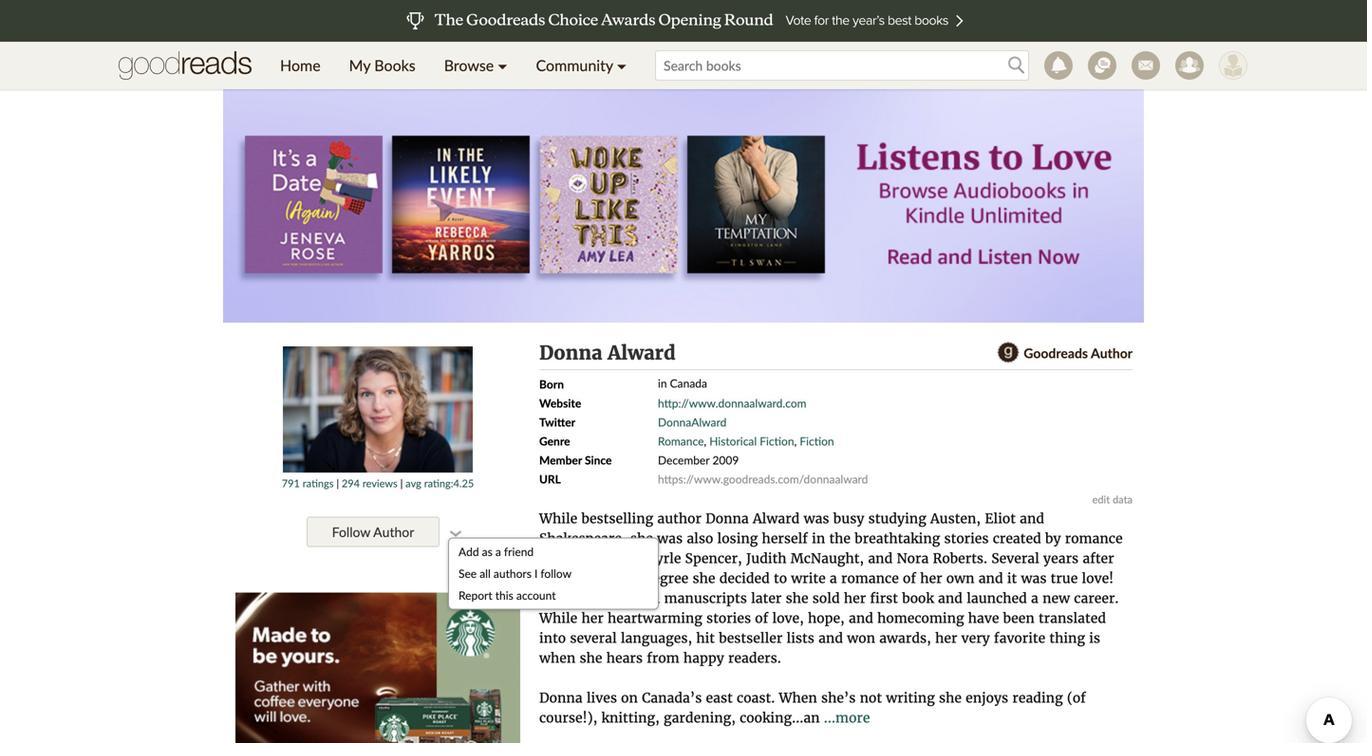 Task type: describe. For each thing, give the bounding box(es) containing it.
294 reviews link
[[342, 477, 398, 490]]

and left "ten"
[[610, 590, 635, 607]]

Search for books to add to your shelves search field
[[655, 50, 1029, 81]]

i
[[535, 567, 538, 581]]

mcnaught,
[[791, 550, 864, 567]]

donnaalward link
[[658, 415, 727, 429]]

writing
[[886, 690, 935, 707]]

Search books text field
[[655, 50, 1029, 81]]

first
[[870, 590, 898, 607]]

and down 'breathtaking'
[[868, 550, 893, 567]]

by
[[1045, 530, 1061, 547]]

she up love,
[[786, 590, 809, 607]]

from
[[647, 650, 680, 667]]

five
[[539, 590, 567, 607]]

donna for lives
[[539, 690, 583, 707]]

goodreads author
[[1024, 345, 1133, 361]]

friend requests image
[[1175, 51, 1204, 80]]

report this account link
[[459, 589, 556, 602]]

0 horizontal spatial romance
[[841, 570, 899, 587]]

2 | from the left
[[400, 477, 403, 490]]

also
[[687, 530, 713, 547]]

bob builder image
[[1219, 51, 1248, 80]]

0 horizontal spatial years
[[571, 590, 606, 607]]

canada's
[[642, 690, 702, 707]]

0 horizontal spatial alward
[[608, 341, 676, 365]]

report
[[459, 589, 492, 602]]

(of
[[1067, 690, 1086, 707]]

twitter
[[539, 415, 576, 429]]

she down several
[[580, 650, 602, 667]]

0 vertical spatial stories
[[944, 530, 989, 547]]

and down own
[[938, 590, 963, 607]]

my books link
[[335, 42, 430, 89]]

readers.
[[728, 650, 781, 667]]

donna alward
[[539, 341, 676, 365]]

https://www.goodreads.com/donnaalward
[[658, 472, 868, 486]]

after
[[1083, 550, 1114, 567]]

my
[[349, 56, 370, 75]]

cooking…an
[[740, 710, 820, 727]]

very
[[961, 630, 990, 647]]

she up lavyrle
[[630, 530, 653, 547]]

menu containing home
[[266, 42, 641, 89]]

historical fiction link
[[709, 434, 794, 448]]

author for follow
[[373, 524, 414, 540]]

2 vertical spatial a
[[1031, 590, 1039, 607]]

judith
[[746, 550, 787, 567]]

rating:4.25
[[424, 477, 474, 490]]

my books
[[349, 56, 416, 75]]

1 vertical spatial advertisement region
[[235, 593, 520, 743]]

lavyrle
[[631, 550, 681, 567]]

knitting,
[[601, 710, 660, 727]]

follow
[[541, 567, 572, 581]]

and up launched
[[979, 570, 1003, 587]]

edit data link
[[1092, 493, 1133, 506]]

...more link
[[824, 710, 870, 727]]

donna inside while bestselling author donna alward was busy studying austen, eliot and shakespeare, she was also losing herself in the breathtaking stories created by romance novelists like lavyrle spencer, judith mcnaught, and nora roberts. several years after completing her degree she decided to write a romance of her own and it was true love! five years and ten manuscripts later she sold her first book and launched a new career. while her heartwarming stories of love, hope, and homecoming have been translated into several languages, hit bestseller lists and won awards, her very favorite thing is when she hears from happy readers.
[[706, 510, 749, 527]]

0 vertical spatial advertisement region
[[223, 85, 1144, 323]]

several
[[992, 550, 1040, 567]]

book
[[902, 590, 934, 607]]

reviews
[[363, 477, 398, 490]]

1 vertical spatial a
[[830, 570, 837, 587]]

791 ratings | 294 reviews | avg rating:4.25
[[282, 477, 474, 490]]

hears
[[606, 650, 643, 667]]

add as a friend link
[[459, 545, 534, 559]]

hope,
[[808, 610, 845, 627]]

career.
[[1074, 590, 1119, 607]]

2 fiction from the left
[[800, 434, 834, 448]]

1 fiction from the left
[[760, 434, 794, 448]]

bestseller
[[719, 630, 783, 647]]

edit data
[[1092, 493, 1133, 506]]

east
[[706, 690, 733, 707]]

lives
[[587, 690, 617, 707]]

studying
[[868, 510, 926, 527]]

all
[[480, 567, 491, 581]]

browse ▾ button
[[430, 42, 522, 89]]

0 vertical spatial romance
[[1065, 530, 1123, 547]]

authors
[[494, 567, 532, 581]]

thing
[[1050, 630, 1085, 647]]

alward inside while bestselling author donna alward was busy studying austen, eliot and shakespeare, she was also losing herself in the breathtaking stories created by romance novelists like lavyrle spencer, judith mcnaught, and nora roberts. several years after completing her degree she decided to write a romance of her own and it was true love! five years and ten manuscripts later she sold her first book and launched a new career. while her heartwarming stories of love, hope, and homecoming have been translated into several languages, hit bestseller lists and won awards, her very favorite thing is when she hears from happy readers.
[[753, 510, 800, 527]]

http://www.donnaalward.com link
[[658, 396, 807, 410]]

translated
[[1039, 610, 1106, 627]]

happy
[[684, 650, 724, 667]]

0 horizontal spatial of
[[755, 610, 768, 627]]

and up won
[[849, 610, 873, 627]]

lists
[[787, 630, 815, 647]]

...more
[[824, 710, 870, 727]]

community ▾ button
[[522, 42, 641, 89]]

romance
[[658, 434, 704, 448]]

in inside in canada website
[[658, 376, 667, 390]]

december 2009 url
[[539, 453, 739, 486]]

her left very at the bottom right
[[935, 630, 957, 647]]

as
[[482, 545, 493, 559]]

url
[[539, 472, 561, 486]]

0 horizontal spatial was
[[657, 530, 683, 547]]

member
[[539, 453, 582, 467]]

her right sold
[[844, 590, 866, 607]]

friend
[[504, 545, 534, 559]]

fiction link
[[800, 434, 834, 448]]

own
[[946, 570, 975, 587]]

home
[[280, 56, 321, 75]]

data
[[1113, 493, 1133, 506]]

on
[[621, 690, 638, 707]]

ten
[[639, 590, 660, 607]]

791
[[282, 477, 300, 490]]

sold
[[813, 590, 840, 607]]

my group discussions image
[[1088, 51, 1117, 80]]

791 ratings link
[[282, 477, 334, 490]]

canada
[[670, 376, 707, 390]]

when
[[779, 690, 817, 707]]

true
[[1051, 570, 1078, 587]]

she inside donna lives on canada's east coast. when she's not writing she enjoys reading (of course!), knitting, gardening, cooking…an
[[939, 690, 962, 707]]

reading
[[1013, 690, 1063, 707]]

completing
[[539, 570, 614, 587]]

coast.
[[737, 690, 775, 707]]

1 horizontal spatial years
[[1044, 550, 1079, 567]]

born
[[539, 377, 564, 391]]



Task type: vqa. For each thing, say whether or not it's contained in the screenshot.
'Follow'
yes



Task type: locate. For each thing, give the bounding box(es) containing it.
donna inside donna lives on canada's east coast. when she's not writing she enjoys reading (of course!), knitting, gardening, cooking…an
[[539, 690, 583, 707]]

the
[[829, 530, 851, 547]]

http://www.donnaalward.com
[[658, 396, 807, 410]]

have
[[968, 610, 999, 627]]

while up shakespeare,
[[539, 510, 578, 527]]

romance up first
[[841, 570, 899, 587]]

alward up in canada website
[[608, 341, 676, 365]]

1 horizontal spatial stories
[[944, 530, 989, 547]]

| left 294
[[336, 477, 339, 490]]

, down donnaalward link at bottom
[[704, 434, 707, 448]]

when
[[539, 650, 576, 667]]

294
[[342, 477, 360, 490]]

avg
[[406, 477, 421, 490]]

▾
[[498, 56, 508, 75], [617, 56, 627, 75]]

donna alward image
[[283, 347, 473, 473]]

0 horizontal spatial ,
[[704, 434, 707, 448]]

years down completing
[[571, 590, 606, 607]]

decided
[[719, 570, 770, 587]]

1 horizontal spatial alward
[[753, 510, 800, 527]]

1 vertical spatial stories
[[706, 610, 751, 627]]

▾ for browse ▾
[[498, 56, 508, 75]]

alward
[[608, 341, 676, 365], [753, 510, 800, 527]]

▾ right community
[[617, 56, 627, 75]]

author right goodreads
[[1091, 345, 1133, 361]]

was down author at the bottom of page
[[657, 530, 683, 547]]

a right as
[[496, 545, 501, 559]]

website
[[539, 396, 581, 410]]

1 vertical spatial years
[[571, 590, 606, 607]]

0 horizontal spatial ▾
[[498, 56, 508, 75]]

while bestselling author donna alward was busy studying austen, eliot and shakespeare, she was also losing herself in the breathtaking stories created by romance novelists like lavyrle spencer, judith mcnaught, and nora roberts. several years after completing her degree she decided to write a romance of her own and it was true love! five years and ten manuscripts later she sold her first book and launched a new career. while her heartwarming stories of love, hope, and homecoming have been translated into several languages, hit bestseller lists and won awards, her very favorite thing is when she hears from happy readers.
[[539, 510, 1123, 667]]

author right follow
[[373, 524, 414, 540]]

donnaalward genre
[[539, 415, 727, 448]]

enjoys
[[966, 690, 1009, 707]]

1 vertical spatial alward
[[753, 510, 800, 527]]

several
[[570, 630, 617, 647]]

advertisement region
[[223, 85, 1144, 323], [235, 593, 520, 743]]

of
[[903, 570, 916, 587], [755, 610, 768, 627]]

romance link
[[658, 434, 704, 448]]

author
[[657, 510, 702, 527]]

was up the
[[804, 510, 829, 527]]

degree
[[644, 570, 689, 587]]

author
[[1091, 345, 1133, 361], [373, 524, 414, 540]]

0 vertical spatial a
[[496, 545, 501, 559]]

follow
[[332, 524, 370, 540]]

nora
[[897, 550, 929, 567]]

december
[[658, 453, 710, 467]]

is
[[1089, 630, 1100, 647]]

of down later
[[755, 610, 768, 627]]

and
[[1020, 510, 1044, 527], [868, 550, 893, 567], [979, 570, 1003, 587], [610, 590, 635, 607], [938, 590, 963, 607], [849, 610, 873, 627], [819, 630, 843, 647]]

▾ for community ▾
[[617, 56, 627, 75]]

her up book
[[920, 570, 942, 587]]

1 horizontal spatial of
[[903, 570, 916, 587]]

0 horizontal spatial |
[[336, 477, 339, 490]]

books
[[374, 56, 416, 75]]

0 vertical spatial in
[[658, 376, 667, 390]]

years up true
[[1044, 550, 1079, 567]]

add
[[459, 545, 479, 559]]

community
[[536, 56, 613, 75]]

later
[[751, 590, 782, 607]]

1 vertical spatial was
[[657, 530, 683, 547]]

a inside follow author add as a friend see all authors i follow report this account
[[496, 545, 501, 559]]

1 horizontal spatial |
[[400, 477, 403, 490]]

alward up herself
[[753, 510, 800, 527]]

hit
[[696, 630, 715, 647]]

▾ right browse
[[498, 56, 508, 75]]

1 | from the left
[[336, 477, 339, 490]]

1 horizontal spatial ,
[[794, 434, 797, 448]]

0 vertical spatial years
[[1044, 550, 1079, 567]]

1 horizontal spatial ▾
[[617, 56, 627, 75]]

2 vertical spatial was
[[1021, 570, 1047, 587]]

in inside while bestselling author donna alward was busy studying austen, eliot and shakespeare, she was also losing herself in the breathtaking stories created by romance novelists like lavyrle spencer, judith mcnaught, and nora roberts. several years after completing her degree she decided to write a romance of her own and it was true love! five years and ten manuscripts later she sold her first book and launched a new career. while her heartwarming stories of love, hope, and homecoming have been translated into several languages, hit bestseller lists and won awards, her very favorite thing is when she hears from happy readers.
[[812, 530, 825, 547]]

herself
[[762, 530, 808, 547]]

manuscripts
[[664, 590, 747, 607]]

edit
[[1092, 493, 1110, 506]]

gardening,
[[664, 710, 736, 727]]

0 horizontal spatial author
[[373, 524, 414, 540]]

2 horizontal spatial a
[[1031, 590, 1039, 607]]

she's
[[821, 690, 856, 707]]

goodreads
[[1024, 345, 1088, 361]]

0 vertical spatial while
[[539, 510, 578, 527]]

1 horizontal spatial in
[[812, 530, 825, 547]]

breathtaking
[[855, 530, 940, 547]]

in
[[658, 376, 667, 390], [812, 530, 825, 547]]

her up several
[[582, 610, 604, 627]]

1 vertical spatial while
[[539, 610, 578, 627]]

, left the fiction link at the bottom
[[794, 434, 797, 448]]

she
[[630, 530, 653, 547], [693, 570, 715, 587], [786, 590, 809, 607], [580, 650, 602, 667], [939, 690, 962, 707]]

1 vertical spatial donna
[[706, 510, 749, 527]]

0 vertical spatial author
[[1091, 345, 1133, 361]]

busy
[[833, 510, 864, 527]]

fiction
[[760, 434, 794, 448], [800, 434, 834, 448]]

inbox image
[[1132, 51, 1160, 80]]

avg rating:4.25 link
[[406, 477, 474, 490]]

new
[[1043, 590, 1070, 607]]

she up manuscripts
[[693, 570, 715, 587]]

a left new
[[1031, 590, 1039, 607]]

write
[[791, 570, 826, 587]]

she left enjoys
[[939, 690, 962, 707]]

course!),
[[539, 710, 597, 727]]

0 vertical spatial alward
[[608, 341, 676, 365]]

romance up after
[[1065, 530, 1123, 547]]

fiction right historical fiction link
[[800, 434, 834, 448]]

novelists
[[539, 550, 599, 567]]

romance
[[1065, 530, 1123, 547], [841, 570, 899, 587]]

been
[[1003, 610, 1035, 627]]

▾ inside popup button
[[617, 56, 627, 75]]

1 vertical spatial romance
[[841, 570, 899, 587]]

follow author button
[[307, 517, 440, 547]]

0 horizontal spatial a
[[496, 545, 501, 559]]

and down hope,
[[819, 630, 843, 647]]

2 vertical spatial donna
[[539, 690, 583, 707]]

menu
[[266, 42, 641, 89]]

1 ▾ from the left
[[498, 56, 508, 75]]

2 ▾ from the left
[[617, 56, 627, 75]]

it
[[1007, 570, 1017, 587]]

0 vertical spatial of
[[903, 570, 916, 587]]

donna for alward
[[539, 341, 602, 365]]

author inside follow author add as a friend see all authors i follow report this account
[[373, 524, 414, 540]]

see
[[459, 567, 477, 581]]

2 horizontal spatial was
[[1021, 570, 1047, 587]]

a down mcnaught, at the bottom right of page
[[830, 570, 837, 587]]

| left avg
[[400, 477, 403, 490]]

1 horizontal spatial was
[[804, 510, 829, 527]]

browse
[[444, 56, 494, 75]]

0 horizontal spatial stories
[[706, 610, 751, 627]]

browse ▾
[[444, 56, 508, 75]]

stories up bestseller
[[706, 610, 751, 627]]

was
[[804, 510, 829, 527], [657, 530, 683, 547], [1021, 570, 1047, 587]]

and up created
[[1020, 510, 1044, 527]]

1 horizontal spatial romance
[[1065, 530, 1123, 547]]

roberts.
[[933, 550, 988, 567]]

austen,
[[930, 510, 981, 527]]

in left the
[[812, 530, 825, 547]]

was right it
[[1021, 570, 1047, 587]]

her down like
[[618, 570, 640, 587]]

1 horizontal spatial a
[[830, 570, 837, 587]]

1 horizontal spatial fiction
[[800, 434, 834, 448]]

in left canada in the bottom of the page
[[658, 376, 667, 390]]

community ▾
[[536, 56, 627, 75]]

donna lives on canada's east coast. when she's not writing she enjoys reading (of course!), knitting, gardening, cooking…an
[[539, 690, 1086, 727]]

1 vertical spatial of
[[755, 610, 768, 627]]

awards,
[[879, 630, 931, 647]]

historical
[[709, 434, 757, 448]]

not
[[860, 690, 882, 707]]

languages,
[[621, 630, 692, 647]]

this
[[495, 589, 513, 602]]

author for goodreads
[[1091, 345, 1133, 361]]

eliot
[[985, 510, 1016, 527]]

1 , from the left
[[704, 434, 707, 448]]

▾ inside popup button
[[498, 56, 508, 75]]

1 horizontal spatial author
[[1091, 345, 1133, 361]]

donna up born in the bottom left of the page
[[539, 341, 602, 365]]

donna up "course!),"
[[539, 690, 583, 707]]

stories up roberts.
[[944, 530, 989, 547]]

1 vertical spatial in
[[812, 530, 825, 547]]

donna up the losing
[[706, 510, 749, 527]]

notifications image
[[1044, 51, 1073, 80]]

0 vertical spatial was
[[804, 510, 829, 527]]

0 horizontal spatial in
[[658, 376, 667, 390]]

1 while from the top
[[539, 510, 578, 527]]

donnaalward
[[658, 415, 727, 429]]

of down the nora
[[903, 570, 916, 587]]

2 while from the top
[[539, 610, 578, 627]]

0 vertical spatial donna
[[539, 341, 602, 365]]

while down five
[[539, 610, 578, 627]]

fiction left the fiction link at the bottom
[[760, 434, 794, 448]]

0 horizontal spatial fiction
[[760, 434, 794, 448]]

home link
[[266, 42, 335, 89]]

2 , from the left
[[794, 434, 797, 448]]

romance , historical fiction , fiction member since
[[539, 434, 834, 467]]

1 vertical spatial author
[[373, 524, 414, 540]]



